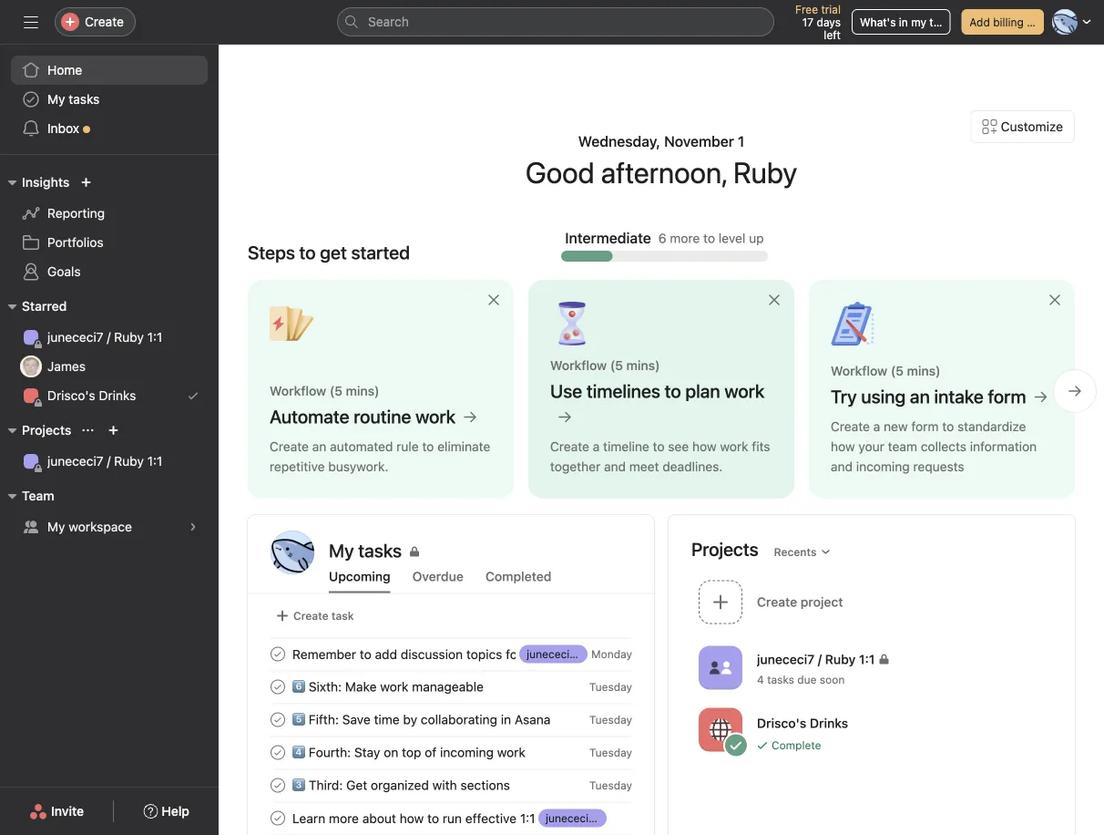 Task type: locate. For each thing, give the bounding box(es) containing it.
a
[[874, 419, 881, 434], [593, 439, 600, 454]]

junececi7 inside projects element
[[47, 454, 104, 469]]

completed checkbox for 6️⃣
[[267, 676, 289, 698]]

1 horizontal spatial tasks
[[768, 673, 795, 686]]

0 vertical spatial drisco's
[[47, 388, 95, 403]]

4 tuesday from the top
[[590, 779, 633, 792]]

workflow up try
[[831, 363, 888, 378]]

0 horizontal spatial an
[[312, 439, 327, 454]]

next
[[548, 647, 574, 662]]

1 tuesday button from the top
[[590, 681, 633, 693]]

team
[[889, 439, 918, 454]]

tasks for 4
[[768, 673, 795, 686]]

completed
[[486, 569, 552, 584]]

how left your
[[831, 439, 856, 454]]

5 completed checkbox from the top
[[267, 774, 289, 796]]

drisco's up complete
[[758, 716, 807, 731]]

to left add in the bottom of the page
[[360, 647, 372, 662]]

1 tuesday from the top
[[590, 681, 633, 693]]

2 completed checkbox from the top
[[267, 676, 289, 698]]

Completed checkbox
[[267, 643, 289, 665], [267, 676, 289, 698], [267, 709, 289, 731], [267, 742, 289, 764], [267, 774, 289, 796], [267, 807, 289, 829]]

tuesday
[[590, 681, 633, 693], [590, 713, 633, 726], [590, 746, 633, 759], [590, 779, 633, 792]]

/ right 1:1s
[[598, 812, 602, 825]]

see details, my workspace image
[[188, 521, 199, 532]]

tasks inside the 'global' element
[[69, 92, 100, 107]]

0 horizontal spatial dismiss image
[[487, 293, 501, 307]]

2 horizontal spatial (5 mins)
[[891, 363, 941, 378]]

tuesday button for 3️⃣ third: get organized with sections
[[590, 779, 633, 792]]

0 vertical spatial completed image
[[267, 643, 289, 665]]

0 horizontal spatial how
[[400, 811, 424, 826]]

insights button
[[0, 171, 70, 193]]

(5 mins) up timelines on the top right of the page
[[611, 358, 661, 373]]

junececi7 / ruby 1:1 link inside projects element
[[11, 447, 208, 476]]

reporting link
[[11, 199, 208, 228]]

workspace
[[69, 519, 132, 534]]

ruby down "new project or portfolio" image
[[114, 454, 144, 469]]

1:1 inside projects element
[[147, 454, 163, 469]]

0 vertical spatial more
[[670, 230, 701, 245]]

eliminate
[[438, 439, 491, 454]]

my inside teams element
[[47, 519, 65, 534]]

junececi7 up james
[[47, 330, 104, 345]]

1 completed image from the top
[[267, 643, 289, 665]]

plan
[[686, 380, 721, 402]]

2 tuesday from the top
[[590, 713, 633, 726]]

a up together
[[593, 439, 600, 454]]

drisco's drinks up show options, current sort, top icon in the bottom left of the page
[[47, 388, 136, 403]]

the
[[526, 647, 545, 662]]

create left task
[[294, 609, 329, 622]]

incoming
[[857, 459, 911, 474], [440, 745, 494, 760]]

5️⃣
[[293, 712, 305, 727]]

1 horizontal spatial workflow (5 mins)
[[551, 358, 661, 373]]

how right about
[[400, 811, 424, 826]]

0 vertical spatial drinks
[[99, 388, 136, 403]]

0 horizontal spatial (5 mins)
[[330, 383, 380, 398]]

globe image
[[710, 719, 732, 741]]

information
[[971, 439, 1038, 454]]

1 horizontal spatial workflow
[[551, 358, 607, 373]]

0 vertical spatial form
[[989, 386, 1027, 407]]

save
[[343, 712, 371, 727]]

repetitive
[[270, 459, 325, 474]]

1 horizontal spatial form
[[989, 386, 1027, 407]]

0 horizontal spatial workflow (5 mins)
[[270, 383, 380, 398]]

more right 6
[[670, 230, 701, 245]]

time
[[374, 712, 400, 727]]

info
[[1028, 15, 1047, 28]]

0 vertical spatial a
[[874, 419, 881, 434]]

1 vertical spatial completed image
[[267, 709, 289, 731]]

ja
[[25, 360, 37, 373]]

1 vertical spatial form
[[912, 419, 940, 434]]

completed checkbox left 3️⃣
[[267, 774, 289, 796]]

3️⃣
[[293, 777, 305, 793]]

junececi7 right 1:1s
[[546, 812, 595, 825]]

create up your
[[831, 419, 871, 434]]

1 horizontal spatial more
[[670, 230, 701, 245]]

0 vertical spatial drisco's drinks
[[47, 388, 136, 403]]

junececi7 / ruby 1:1 inside starred element
[[47, 330, 163, 345]]

completed checkbox left "4️⃣"
[[267, 742, 289, 764]]

an up repetitive
[[312, 439, 327, 454]]

4 tasks due soon
[[758, 673, 845, 686]]

0 horizontal spatial drinks
[[99, 388, 136, 403]]

to inside create a timeline to see how work fits together and meet deadlines.
[[653, 439, 665, 454]]

1 horizontal spatial in
[[900, 15, 909, 28]]

junececi7 up 4 tasks due soon at bottom
[[758, 652, 815, 667]]

workflow (5 mins) up using
[[831, 363, 941, 378]]

2 my from the top
[[47, 519, 65, 534]]

3 completed image from the top
[[267, 774, 289, 796]]

top
[[402, 745, 422, 760]]

1 horizontal spatial (5 mins)
[[611, 358, 661, 373]]

by
[[403, 712, 418, 727]]

work down add in the bottom of the page
[[380, 679, 409, 694]]

what's
[[861, 15, 897, 28]]

invite button
[[17, 795, 96, 828]]

make
[[345, 679, 377, 694]]

/ up drisco's drinks link
[[107, 330, 111, 345]]

in left asana
[[501, 712, 512, 727]]

projects left recents
[[692, 538, 759, 560]]

1 horizontal spatial incoming
[[857, 459, 911, 474]]

1
[[738, 133, 745, 150]]

create inside create a timeline to see how work fits together and meet deadlines.
[[551, 439, 590, 454]]

work up rule at the bottom left
[[416, 406, 456, 427]]

junececi7 / ruby 1:1 link
[[11, 323, 208, 352], [11, 447, 208, 476], [520, 645, 628, 663], [539, 809, 647, 827]]

an inside the create an automated rule to eliminate repetitive busywork.
[[312, 439, 327, 454]]

0 horizontal spatial drisco's drinks
[[47, 388, 136, 403]]

new project or portfolio image
[[108, 425, 119, 436]]

projects inside dropdown button
[[22, 423, 71, 438]]

and down try
[[831, 459, 853, 474]]

1 vertical spatial my
[[47, 519, 65, 534]]

create up 'home' link
[[85, 14, 124, 29]]

team
[[22, 488, 54, 503]]

junececi7 / ruby 1:1
[[47, 330, 163, 345], [47, 454, 163, 469], [527, 648, 628, 661], [758, 652, 876, 667], [546, 812, 647, 825]]

completed image
[[267, 676, 289, 698], [267, 742, 289, 764], [267, 774, 289, 796], [267, 807, 289, 829]]

ruby right 1:1s
[[605, 812, 631, 825]]

completed image left "4️⃣"
[[267, 742, 289, 764]]

0 horizontal spatial workflow
[[270, 383, 327, 398]]

dismiss image
[[487, 293, 501, 307], [1048, 293, 1063, 307]]

drisco's drinks up complete
[[758, 716, 849, 731]]

2 horizontal spatial how
[[831, 439, 856, 454]]

collects
[[922, 439, 967, 454]]

starred
[[22, 299, 67, 314]]

drinks up complete
[[810, 716, 849, 731]]

get started
[[320, 242, 410, 263]]

insights
[[22, 175, 70, 190]]

1 my from the top
[[47, 92, 65, 107]]

1 horizontal spatial drisco's drinks
[[758, 716, 849, 731]]

my inside the 'global' element
[[47, 92, 65, 107]]

a inside create a timeline to see how work fits together and meet deadlines.
[[593, 439, 600, 454]]

workflow up the automate
[[270, 383, 327, 398]]

my up inbox
[[47, 92, 65, 107]]

4️⃣
[[293, 745, 305, 760]]

and inside create a new form to standardize how your team collects information and incoming requests
[[831, 459, 853, 474]]

2 horizontal spatial workflow
[[831, 363, 888, 378]]

tuesday button for 4️⃣ fourth: stay on top of incoming work
[[590, 746, 633, 759]]

1 completed checkbox from the top
[[267, 643, 289, 665]]

0 horizontal spatial more
[[329, 811, 359, 826]]

ruby down 1
[[734, 155, 798, 190]]

my workspace link
[[11, 512, 208, 542]]

1 vertical spatial a
[[593, 439, 600, 454]]

tuesday for 4️⃣ fourth: stay on top of incoming work
[[590, 746, 633, 759]]

1:1
[[147, 330, 163, 345], [147, 454, 163, 469], [615, 648, 628, 661], [860, 652, 876, 667], [634, 812, 647, 825]]

1 horizontal spatial drinks
[[810, 716, 849, 731]]

workflow (5 mins) up the automate
[[270, 383, 380, 398]]

create up together
[[551, 439, 590, 454]]

meeting
[[577, 647, 625, 662]]

standardize
[[958, 419, 1027, 434]]

create for use timelines to plan work
[[551, 439, 590, 454]]

drinks up "new project or portfolio" image
[[99, 388, 136, 403]]

starred element
[[0, 290, 219, 414]]

people image
[[710, 657, 732, 679]]

team button
[[0, 485, 54, 507]]

completed checkbox left 6️⃣
[[267, 676, 289, 698]]

my tasks
[[329, 540, 402, 561]]

global element
[[0, 45, 219, 154]]

1 horizontal spatial and
[[831, 459, 853, 474]]

completed button
[[486, 569, 552, 593]]

my
[[47, 92, 65, 107], [47, 519, 65, 534]]

2 completed image from the top
[[267, 742, 289, 764]]

0 horizontal spatial form
[[912, 419, 940, 434]]

a for using
[[874, 419, 881, 434]]

(5 mins)
[[611, 358, 661, 373], [891, 363, 941, 378], [330, 383, 380, 398]]

using
[[862, 386, 906, 407]]

workflow (5 mins) up timelines on the top right of the page
[[551, 358, 661, 373]]

use
[[551, 380, 583, 402]]

tuesday button
[[590, 681, 633, 693], [590, 713, 633, 726], [590, 746, 633, 759], [590, 779, 633, 792]]

scroll card carousel right image
[[1069, 384, 1083, 398]]

create inside button
[[294, 609, 329, 622]]

incoming down your
[[857, 459, 911, 474]]

1 vertical spatial tasks
[[768, 673, 795, 686]]

remember
[[293, 647, 357, 662]]

0 horizontal spatial drisco's
[[47, 388, 95, 403]]

5️⃣ fifth: save time by collaborating in asana
[[293, 712, 551, 727]]

drinks inside starred element
[[99, 388, 136, 403]]

2 and from the left
[[831, 459, 853, 474]]

what's in my trial?
[[861, 15, 955, 28]]

completed image
[[267, 643, 289, 665], [267, 709, 289, 731]]

completed image left the learn
[[267, 807, 289, 829]]

inbox link
[[11, 114, 208, 143]]

0 horizontal spatial and
[[604, 459, 626, 474]]

to left run
[[428, 811, 439, 826]]

soon
[[820, 673, 845, 686]]

form up standardize
[[989, 386, 1027, 407]]

1 and from the left
[[604, 459, 626, 474]]

1 vertical spatial an
[[312, 439, 327, 454]]

to up collects
[[943, 419, 955, 434]]

completed image left 6️⃣
[[267, 676, 289, 698]]

2 completed image from the top
[[267, 709, 289, 731]]

1 horizontal spatial how
[[693, 439, 717, 454]]

form
[[989, 386, 1027, 407], [912, 419, 940, 434]]

completed image left 5️⃣
[[267, 709, 289, 731]]

to left level
[[704, 230, 716, 245]]

form up collects
[[912, 419, 940, 434]]

work left fits
[[721, 439, 749, 454]]

workflow (5 mins) for timelines
[[551, 358, 661, 373]]

intake
[[935, 386, 984, 407]]

how up deadlines.
[[693, 439, 717, 454]]

workflow for use
[[551, 358, 607, 373]]

create project link
[[692, 574, 1054, 633]]

completed checkbox left 5️⃣
[[267, 709, 289, 731]]

completed checkbox for 3️⃣
[[267, 774, 289, 796]]

completed checkbox left the learn
[[267, 807, 289, 829]]

work down asana
[[498, 745, 526, 760]]

completed image left 3️⃣
[[267, 774, 289, 796]]

0 horizontal spatial a
[[593, 439, 600, 454]]

teams element
[[0, 480, 219, 545]]

more right the learn
[[329, 811, 359, 826]]

collaborating
[[421, 712, 498, 727]]

workflow up use
[[551, 358, 607, 373]]

an
[[911, 386, 931, 407], [312, 439, 327, 454]]

completed image for remember
[[267, 643, 289, 665]]

create up repetitive
[[270, 439, 309, 454]]

in left my
[[900, 15, 909, 28]]

0 vertical spatial an
[[911, 386, 931, 407]]

0 vertical spatial in
[[900, 15, 909, 28]]

deadlines.
[[663, 459, 723, 474]]

4 completed image from the top
[[267, 807, 289, 829]]

/ up the soon
[[819, 652, 822, 667]]

0 vertical spatial my
[[47, 92, 65, 107]]

incoming down collaborating
[[440, 745, 494, 760]]

create inside the create an automated rule to eliminate repetitive busywork.
[[270, 439, 309, 454]]

add billing info button
[[962, 9, 1047, 35]]

recents button
[[766, 539, 840, 565]]

monday
[[592, 648, 633, 661]]

tasks for my
[[69, 92, 100, 107]]

to right rule at the bottom left
[[422, 439, 434, 454]]

create inside dropdown button
[[85, 14, 124, 29]]

3 tuesday button from the top
[[590, 746, 633, 759]]

1 completed image from the top
[[267, 676, 289, 698]]

completed image for 3️⃣
[[267, 774, 289, 796]]

0 horizontal spatial incoming
[[440, 745, 494, 760]]

ruby up the soon
[[826, 652, 856, 667]]

tasks down 'home'
[[69, 92, 100, 107]]

use timelines to plan work
[[551, 380, 765, 402]]

4 tuesday button from the top
[[590, 779, 633, 792]]

completed image left remember
[[267, 643, 289, 665]]

create for try using an intake form
[[831, 419, 871, 434]]

0 horizontal spatial tasks
[[69, 92, 100, 107]]

form inside create a new form to standardize how your team collects information and incoming requests
[[912, 419, 940, 434]]

show options, current sort, top image
[[82, 425, 93, 436]]

dismiss image for automate routine work
[[487, 293, 501, 307]]

my down team
[[47, 519, 65, 534]]

0 vertical spatial incoming
[[857, 459, 911, 474]]

fifth:
[[309, 712, 339, 727]]

customize
[[1002, 119, 1064, 134]]

4
[[758, 673, 765, 686]]

my for my workspace
[[47, 519, 65, 534]]

asana
[[515, 712, 551, 727]]

3️⃣ third: get organized with sections
[[293, 777, 510, 793]]

a left new
[[874, 419, 881, 434]]

1 horizontal spatial dismiss image
[[1048, 293, 1063, 307]]

and down timeline
[[604, 459, 626, 474]]

6 completed checkbox from the top
[[267, 807, 289, 829]]

junececi7 inside starred element
[[47, 330, 104, 345]]

a for timelines
[[593, 439, 600, 454]]

2 horizontal spatial workflow (5 mins)
[[831, 363, 941, 378]]

2 tuesday button from the top
[[590, 713, 633, 726]]

(5 mins) up automate routine work
[[330, 383, 380, 398]]

add
[[970, 15, 991, 28]]

2 dismiss image from the left
[[1048, 293, 1063, 307]]

1 horizontal spatial drisco's
[[758, 716, 807, 731]]

1 horizontal spatial projects
[[692, 538, 759, 560]]

to left see
[[653, 439, 665, 454]]

1:1 inside starred element
[[147, 330, 163, 345]]

drisco's down james
[[47, 388, 95, 403]]

workflow (5 mins)
[[551, 358, 661, 373], [831, 363, 941, 378], [270, 383, 380, 398]]

3 tuesday from the top
[[590, 746, 633, 759]]

3 completed checkbox from the top
[[267, 709, 289, 731]]

search button
[[337, 7, 775, 36]]

tasks right 4
[[768, 673, 795, 686]]

ruby inside wednesday, november 1 good afternoon, ruby
[[734, 155, 798, 190]]

1 vertical spatial in
[[501, 712, 512, 727]]

1 horizontal spatial a
[[874, 419, 881, 434]]

ruby inside projects element
[[114, 454, 144, 469]]

/
[[107, 330, 111, 345], [107, 454, 111, 469], [579, 648, 583, 661], [819, 652, 822, 667], [598, 812, 602, 825]]

(5 mins) up try using an intake form
[[891, 363, 941, 378]]

completed checkbox left remember
[[267, 643, 289, 665]]

effective
[[466, 811, 517, 826]]

ruby up drisco's drinks link
[[114, 330, 144, 345]]

/ down "new project or portfolio" image
[[107, 454, 111, 469]]

0 horizontal spatial projects
[[22, 423, 71, 438]]

17
[[803, 15, 814, 28]]

4 completed checkbox from the top
[[267, 742, 289, 764]]

work
[[725, 380, 765, 402], [416, 406, 456, 427], [721, 439, 749, 454], [380, 679, 409, 694], [498, 745, 526, 760]]

a inside create a new form to standardize how your team collects information and incoming requests
[[874, 419, 881, 434]]

an right using
[[911, 386, 931, 407]]

/ inside projects element
[[107, 454, 111, 469]]

junececi7 down show options, current sort, top icon in the bottom left of the page
[[47, 454, 104, 469]]

create inside create a new form to standardize how your team collects information and incoming requests
[[831, 419, 871, 434]]

projects left show options, current sort, top icon in the bottom left of the page
[[22, 423, 71, 438]]

1 dismiss image from the left
[[487, 293, 501, 307]]

0 vertical spatial tasks
[[69, 92, 100, 107]]

0 vertical spatial projects
[[22, 423, 71, 438]]



Task type: vqa. For each thing, say whether or not it's contained in the screenshot.


Task type: describe. For each thing, give the bounding box(es) containing it.
james
[[47, 359, 86, 374]]

invite
[[51, 804, 84, 819]]

completed image for learn
[[267, 807, 289, 829]]

new
[[884, 419, 909, 434]]

how inside create a timeline to see how work fits together and meet deadlines.
[[693, 439, 717, 454]]

your
[[859, 439, 885, 454]]

portfolios link
[[11, 228, 208, 257]]

/ inside starred element
[[107, 330, 111, 345]]

create task button
[[271, 603, 359, 629]]

to inside "intermediate 6 more to level up"
[[704, 230, 716, 245]]

trial?
[[930, 15, 955, 28]]

(5 mins) for using
[[891, 363, 941, 378]]

tuesday button for 5️⃣ fifth: save time by collaborating in asana
[[590, 713, 633, 726]]

for
[[506, 647, 523, 662]]

free trial 17 days left
[[796, 3, 841, 41]]

afternoon,
[[601, 155, 727, 190]]

tuesday button for 6️⃣ sixth: make work manageable
[[590, 681, 633, 693]]

see
[[669, 439, 689, 454]]

tuesday for 5️⃣ fifth: save time by collaborating in asana
[[590, 713, 633, 726]]

overdue
[[413, 569, 464, 584]]

to inside create a new form to standardize how your team collects information and incoming requests
[[943, 419, 955, 434]]

busywork.
[[329, 459, 389, 474]]

(5 mins) for routine
[[330, 383, 380, 398]]

1 vertical spatial drinks
[[810, 716, 849, 731]]

discussion
[[401, 647, 463, 662]]

my workspace
[[47, 519, 132, 534]]

create for automate routine work
[[270, 439, 309, 454]]

to inside the create an automated rule to eliminate repetitive busywork.
[[422, 439, 434, 454]]

my for my tasks
[[47, 92, 65, 107]]

projects element
[[0, 414, 219, 480]]

my tasks link
[[11, 85, 208, 114]]

help button
[[132, 795, 201, 828]]

insights element
[[0, 166, 219, 290]]

1:1s
[[520, 811, 542, 826]]

intermediate 6 more to level up
[[566, 229, 765, 247]]

create a timeline to see how work fits together and meet deadlines.
[[551, 439, 771, 474]]

steps to get started
[[248, 242, 410, 263]]

incoming inside create a new form to standardize how your team collects information and incoming requests
[[857, 459, 911, 474]]

projects button
[[0, 419, 71, 441]]

left
[[825, 28, 841, 41]]

sections
[[461, 777, 510, 793]]

search
[[368, 14, 409, 29]]

completed checkbox for 4️⃣
[[267, 742, 289, 764]]

work inside create a timeline to see how work fits together and meet deadlines.
[[721, 439, 749, 454]]

november
[[665, 133, 735, 150]]

good
[[526, 155, 595, 190]]

intermediate
[[566, 229, 652, 247]]

days
[[817, 15, 841, 28]]

timelines
[[587, 380, 661, 402]]

1 vertical spatial projects
[[692, 538, 759, 560]]

fourth:
[[309, 745, 351, 760]]

workflow (5 mins) for using
[[831, 363, 941, 378]]

on
[[384, 745, 399, 760]]

trial
[[822, 3, 841, 15]]

dismiss image for try using an intake form
[[1048, 293, 1063, 307]]

1 vertical spatial incoming
[[440, 745, 494, 760]]

more inside "intermediate 6 more to level up"
[[670, 230, 701, 245]]

6
[[659, 230, 667, 245]]

1 vertical spatial drisco's drinks
[[758, 716, 849, 731]]

routine
[[354, 406, 412, 427]]

requests
[[914, 459, 965, 474]]

customize button
[[972, 110, 1076, 143]]

drisco's inside starred element
[[47, 388, 95, 403]]

goals link
[[11, 257, 208, 286]]

tuesday for 3️⃣ third: get organized with sections
[[590, 779, 633, 792]]

completed image for 6️⃣
[[267, 676, 289, 698]]

dismiss image
[[768, 293, 782, 307]]

completed image for 4️⃣
[[267, 742, 289, 764]]

new image
[[81, 177, 92, 188]]

how inside create a new form to standardize how your team collects information and incoming requests
[[831, 439, 856, 454]]

organized
[[371, 777, 429, 793]]

free
[[796, 3, 819, 15]]

completed checkbox for 5️⃣
[[267, 709, 289, 731]]

about
[[363, 811, 396, 826]]

1 horizontal spatial an
[[911, 386, 931, 407]]

completed checkbox for remember
[[267, 643, 289, 665]]

work right plan
[[725, 380, 765, 402]]

fits
[[752, 439, 771, 454]]

upcoming
[[329, 569, 391, 584]]

in inside button
[[900, 15, 909, 28]]

and inside create a timeline to see how work fits together and meet deadlines.
[[604, 459, 626, 474]]

steps
[[248, 242, 295, 263]]

wednesday, november 1 good afternoon, ruby
[[526, 133, 798, 190]]

complete
[[772, 739, 822, 752]]

try
[[831, 386, 858, 407]]

junececi7 right for
[[527, 648, 576, 661]]

to right steps
[[300, 242, 316, 263]]

completed checkbox for learn
[[267, 807, 289, 829]]

junececi7 / ruby 1:1 inside projects element
[[47, 454, 163, 469]]

overdue button
[[413, 569, 464, 593]]

4️⃣ fourth: stay on top of incoming work
[[293, 745, 526, 760]]

level
[[719, 230, 746, 245]]

learn more about how to run effective 1:1s
[[293, 811, 542, 826]]

add billing info
[[970, 15, 1047, 28]]

rule
[[397, 439, 419, 454]]

ruby right 'next'
[[586, 648, 612, 661]]

tuesday for 6️⃣ sixth: make work manageable
[[590, 681, 633, 693]]

timeline
[[604, 439, 650, 454]]

6️⃣
[[293, 679, 305, 694]]

workflow for try
[[831, 363, 888, 378]]

workflow (5 mins) for routine
[[270, 383, 380, 398]]

ruby inside starred element
[[114, 330, 144, 345]]

manageable
[[412, 679, 484, 694]]

inbox
[[47, 121, 79, 136]]

run
[[443, 811, 462, 826]]

up
[[750, 230, 765, 245]]

hide sidebar image
[[24, 15, 38, 29]]

home
[[47, 62, 82, 77]]

drisco's drinks inside starred element
[[47, 388, 136, 403]]

1 vertical spatial drisco's
[[758, 716, 807, 731]]

goals
[[47, 264, 81, 279]]

together
[[551, 459, 601, 474]]

what's in my trial? button
[[852, 9, 955, 35]]

home link
[[11, 56, 208, 85]]

with
[[433, 777, 457, 793]]

workflow for automate
[[270, 383, 327, 398]]

ra button
[[271, 531, 315, 574]]

1 vertical spatial more
[[329, 811, 359, 826]]

to left plan
[[665, 380, 682, 402]]

(5 mins) for timelines
[[611, 358, 661, 373]]

stay
[[355, 745, 381, 760]]

third:
[[309, 777, 343, 793]]

meet
[[630, 459, 660, 474]]

0 horizontal spatial in
[[501, 712, 512, 727]]

starred button
[[0, 295, 67, 317]]

completed image for 5️⃣
[[267, 709, 289, 731]]

my
[[912, 15, 927, 28]]

/ right 'next'
[[579, 648, 583, 661]]

search list box
[[337, 7, 775, 36]]

topics
[[467, 647, 503, 662]]



